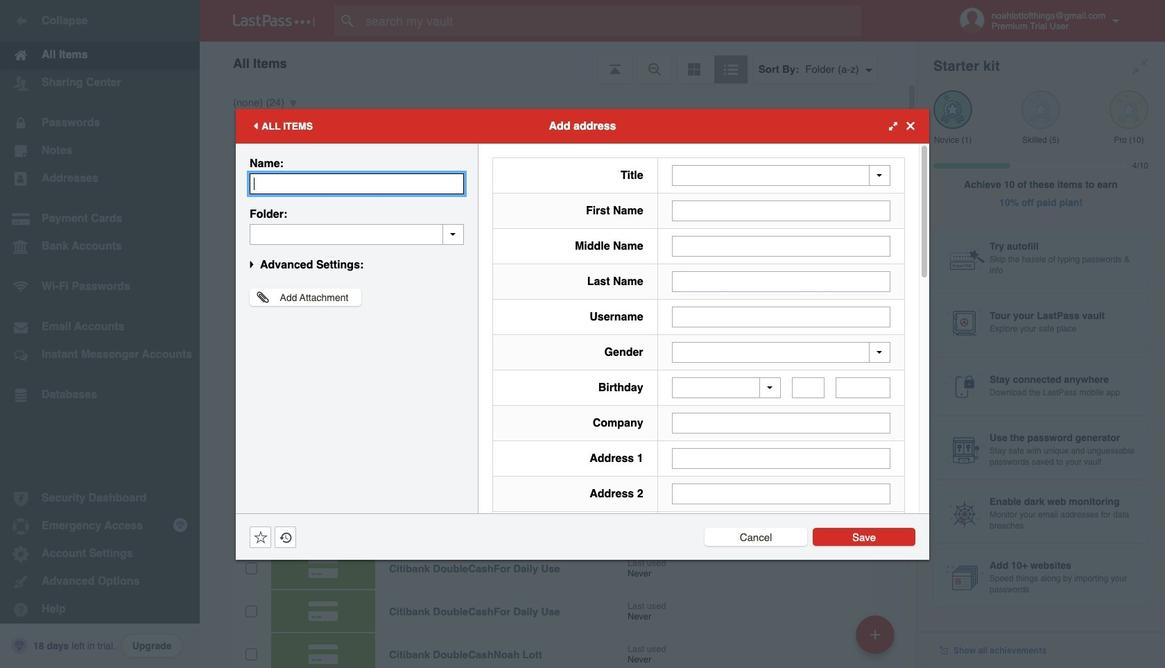 Task type: vqa. For each thing, say whether or not it's contained in the screenshot.
New item Element
no



Task type: describe. For each thing, give the bounding box(es) containing it.
lastpass image
[[233, 15, 315, 27]]

vault options navigation
[[200, 42, 917, 83]]

Search search field
[[335, 6, 889, 36]]

new item navigation
[[852, 611, 904, 668]]

search my vault text field
[[335, 6, 889, 36]]



Task type: locate. For each thing, give the bounding box(es) containing it.
main navigation navigation
[[0, 0, 200, 668]]

dialog
[[236, 109, 930, 668]]

None text field
[[672, 200, 891, 221], [672, 271, 891, 292], [672, 306, 891, 327], [793, 378, 825, 398], [672, 413, 891, 434], [672, 200, 891, 221], [672, 271, 891, 292], [672, 306, 891, 327], [793, 378, 825, 398], [672, 413, 891, 434]]

new item image
[[871, 630, 881, 640]]

None text field
[[250, 173, 464, 194], [250, 224, 464, 245], [672, 236, 891, 256], [836, 378, 891, 398], [672, 448, 891, 469], [672, 484, 891, 505], [250, 173, 464, 194], [250, 224, 464, 245], [672, 236, 891, 256], [836, 378, 891, 398], [672, 448, 891, 469], [672, 484, 891, 505]]



